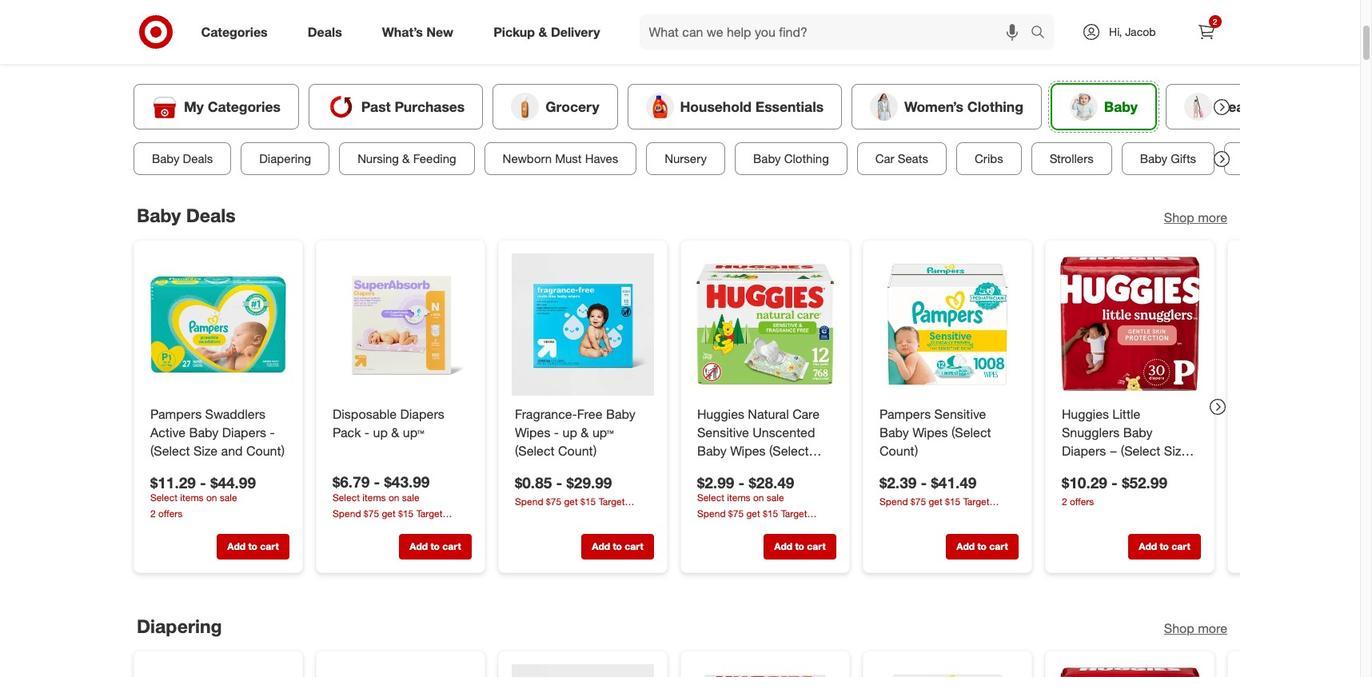Task type: vqa. For each thing, say whether or not it's contained in the screenshot.
$10.29
yes



Task type: locate. For each thing, give the bounding box(es) containing it.
up™
[[403, 424, 424, 440], [592, 424, 614, 440]]

1 horizontal spatial wipes
[[730, 443, 766, 459]]

select inside "$6.79 - $43.99 select items on sale"
[[332, 491, 360, 503]]

2 inside $11.29 - $44.99 select items on sale 2 offers
[[150, 508, 155, 520]]

select inside $11.29 - $44.99 select items on sale 2 offers
[[150, 492, 177, 504]]

shop
[[1164, 209, 1195, 225], [1164, 621, 1195, 637]]

add to cart button down $44.99
[[216, 534, 289, 560]]

2 down $11.29
[[150, 508, 155, 520]]

- right $11.29
[[200, 473, 206, 491]]

& inside "link"
[[539, 24, 548, 40]]

4 add from the left
[[774, 541, 792, 553]]

- left pack
[[270, 424, 274, 440]]

swaddlers
[[205, 406, 265, 422]]

items inside $2.99 - $28.49 select items on sale
[[727, 492, 750, 504]]

huggies little snugglers baby diapers – (select size and count) image
[[1059, 253, 1201, 396], [1059, 253, 1201, 396], [1059, 665, 1201, 678], [1059, 665, 1201, 678]]

select inside $2.99 - $28.49 select items on sale
[[697, 492, 724, 504]]

my categories button
[[133, 84, 299, 129]]

sensitive inside huggies natural care sensitive unscented baby wipes (select count)
[[697, 424, 749, 440]]

0 horizontal spatial offers
[[158, 508, 182, 520]]

add to cart button down $43.99
[[399, 534, 472, 560]]

1 to from the left
[[248, 541, 257, 553]]

1 vertical spatial shop
[[1164, 621, 1195, 637]]

sale
[[402, 491, 419, 503], [219, 492, 237, 504], [767, 492, 784, 504]]

and for huggies little snugglers baby diapers – (select size and count) $10.29 - $52.99 2 offers
[[1062, 461, 1084, 477]]

baby inside button
[[753, 151, 781, 166]]

count) up $2.39 in the bottom of the page
[[880, 443, 918, 459]]

on inside $11.29 - $44.99 select items on sale 2 offers
[[206, 492, 217, 504]]

items for $2.99
[[727, 492, 750, 504]]

shop more button
[[1164, 209, 1228, 227], [1164, 620, 1228, 638]]

2 to from the left
[[430, 541, 440, 553]]

huggies up snugglers
[[1062, 406, 1109, 422]]

pampers for baby
[[880, 406, 931, 422]]

$2.39 - $41.49
[[880, 473, 977, 491]]

2 horizontal spatial items
[[727, 492, 750, 504]]

2 huggies from the left
[[1062, 406, 1109, 422]]

1 cart from the left
[[260, 541, 279, 553]]

1 huggies from the left
[[697, 406, 744, 422]]

up inside fragrance-free baby wipes - up & up™ (select count)
[[562, 424, 577, 440]]

categories up my categories
[[201, 24, 268, 40]]

wipes up $2.39 - $41.49
[[912, 424, 948, 440]]

1 up™ from the left
[[403, 424, 424, 440]]

up™ inside 'disposable diapers pack - up & up™'
[[403, 424, 424, 440]]

add down $43.99
[[409, 541, 428, 553]]

size inside huggies little snugglers baby diapers – (select size and count) $10.29 - $52.99 2 offers
[[1164, 443, 1188, 459]]

$0.85 - $29.99
[[515, 473, 612, 491]]

up
[[373, 424, 387, 440], [562, 424, 577, 440]]

purchases
[[394, 98, 465, 115]]

- down the disposable
[[364, 424, 369, 440]]

0 vertical spatial baby deals
[[152, 151, 213, 166]]

2 size from the left
[[1164, 443, 1188, 459]]

size inside pampers swaddlers active baby diapers - (select size and count)
[[193, 443, 217, 459]]

1 size from the left
[[193, 443, 217, 459]]

pampers sensitive baby wipes (select count) image
[[876, 253, 1019, 396], [876, 253, 1019, 396], [876, 665, 1019, 678], [876, 665, 1019, 678]]

sensitive inside pampers sensitive baby wipes (select count)
[[934, 406, 986, 422]]

0 vertical spatial diapering
[[259, 151, 311, 166]]

add for &
[[592, 541, 610, 553]]

2 shop more button from the top
[[1164, 620, 1228, 638]]

wipes inside huggies natural care sensitive unscented baby wipes (select count)
[[730, 443, 766, 459]]

2 up from the left
[[562, 424, 577, 440]]

and inside pampers swaddlers active baby diapers - (select size and count)
[[221, 443, 242, 459]]

1 horizontal spatial offers
[[1070, 496, 1094, 508]]

count) inside huggies little snugglers baby diapers – (select size and count) $10.29 - $52.99 2 offers
[[1087, 461, 1126, 477]]

on inside $2.99 - $28.49 select items on sale
[[753, 492, 764, 504]]

count)
[[246, 443, 285, 459], [558, 443, 597, 459], [880, 443, 918, 459], [697, 461, 736, 477], [1087, 461, 1126, 477]]

select down $11.29
[[150, 492, 177, 504]]

& inside 'disposable diapers pack - up & up™'
[[391, 424, 399, 440]]

fragrance-free baby wipes - up & up™ (select count) image
[[512, 253, 654, 396], [512, 253, 654, 396], [512, 665, 654, 678], [512, 665, 654, 678]]

baby inside pampers sensitive baby wipes (select count)
[[880, 424, 909, 440]]

clothing down essentials
[[784, 151, 829, 166]]

select down the $2.99
[[697, 492, 724, 504]]

$28.49
[[749, 473, 794, 491]]

wipes down fragrance-
[[515, 424, 550, 440]]

free
[[577, 406, 602, 422]]

add to cart down "$28.49"
[[774, 541, 826, 553]]

3 add from the left
[[592, 541, 610, 553]]

$10.29
[[1062, 473, 1107, 491]]

2 horizontal spatial wipes
[[912, 424, 948, 440]]

1 vertical spatial deals
[[182, 151, 213, 166]]

you may also like link
[[664, 24, 781, 57]]

2 horizontal spatial select
[[697, 492, 724, 504]]

2
[[1213, 17, 1218, 26], [1062, 496, 1067, 508], [150, 508, 155, 520]]

add down $41.49
[[957, 541, 975, 553]]

sale down $43.99
[[402, 491, 419, 503]]

1 horizontal spatial on
[[388, 491, 399, 503]]

baby down little
[[1123, 424, 1153, 440]]

add
[[227, 541, 245, 553], [409, 541, 428, 553], [592, 541, 610, 553], [774, 541, 792, 553], [957, 541, 975, 553], [1139, 541, 1157, 553]]

select for $11.29
[[150, 492, 177, 504]]

shop for baby deals
[[1164, 209, 1195, 225]]

sensitive down the natural
[[697, 424, 749, 440]]

new
[[427, 24, 454, 40]]

count) inside huggies natural care sensitive unscented baby wipes (select count)
[[697, 461, 736, 477]]

diapers
[[400, 406, 444, 422], [222, 424, 266, 440], [1062, 443, 1106, 459]]

0 horizontal spatial size
[[193, 443, 217, 459]]

1 vertical spatial shop more button
[[1164, 620, 1228, 638]]

sale inside $2.99 - $28.49 select items on sale
[[767, 492, 784, 504]]

to for disposable diapers pack - up & up™
[[430, 541, 440, 553]]

sale for $44.99
[[219, 492, 237, 504]]

up down free
[[562, 424, 577, 440]]

0 horizontal spatial up
[[373, 424, 387, 440]]

2 on from the left
[[206, 492, 217, 504]]

1 horizontal spatial huggies
[[1062, 406, 1109, 422]]

offers down $10.29
[[1070, 496, 1094, 508]]

disposable diapers pack - up & up™
[[332, 406, 444, 440]]

1 horizontal spatial pampers
[[880, 406, 931, 422]]

1 vertical spatial categories
[[207, 98, 280, 115]]

- right $10.29
[[1112, 473, 1118, 491]]

1 horizontal spatial up™
[[592, 424, 614, 440]]

offers
[[1070, 496, 1094, 508], [158, 508, 182, 520]]

cribs button
[[956, 142, 1022, 175]]

add for wipes
[[774, 541, 792, 553]]

beauty
[[1219, 98, 1266, 115]]

0 horizontal spatial up™
[[403, 424, 424, 440]]

on down $44.99
[[206, 492, 217, 504]]

offers inside huggies little snugglers baby diapers – (select size and count) $10.29 - $52.99 2 offers
[[1070, 496, 1094, 508]]

categories inside the categories link
[[201, 24, 268, 40]]

pampers swaddlers active baby diapers - (select size and count) link
[[150, 405, 286, 460]]

0 vertical spatial clothing
[[967, 98, 1023, 115]]

clothing for women's clothing
[[967, 98, 1023, 115]]

0 horizontal spatial wipes
[[515, 424, 550, 440]]

wipes
[[515, 424, 550, 440], [912, 424, 948, 440], [730, 443, 766, 459]]

offers inside $11.29 - $44.99 select items on sale 2 offers
[[158, 508, 182, 520]]

deals left what's
[[308, 24, 342, 40]]

count) inside fragrance-free baby wipes - up & up™ (select count)
[[558, 443, 597, 459]]

4 to from the left
[[795, 541, 804, 553]]

add down the $52.99
[[1139, 541, 1157, 553]]

0 vertical spatial shop
[[1164, 209, 1195, 225]]

count) for pampers swaddlers active baby diapers - (select size and count)
[[246, 443, 285, 459]]

2 down $10.29
[[1062, 496, 1067, 508]]

and down snugglers
[[1062, 461, 1084, 477]]

baby
[[1104, 98, 1138, 115], [152, 151, 179, 166], [753, 151, 781, 166], [1140, 151, 1168, 166], [136, 204, 181, 226], [606, 406, 635, 422], [189, 424, 218, 440], [880, 424, 909, 440], [1123, 424, 1153, 440], [697, 443, 727, 459]]

2 up™ from the left
[[592, 424, 614, 440]]

1 horizontal spatial sale
[[402, 491, 419, 503]]

2 add to cart from the left
[[409, 541, 461, 553]]

baby down my categories button
[[152, 151, 179, 166]]

&
[[539, 24, 548, 40], [402, 151, 410, 166], [391, 424, 399, 440], [581, 424, 589, 440]]

add to cart button down $41.49
[[946, 534, 1019, 560]]

cart for disposable diapers pack - up & up™
[[442, 541, 461, 553]]

1 add to cart button from the left
[[216, 534, 289, 560]]

0 vertical spatial shop more
[[1164, 209, 1228, 225]]

baby deals down the my
[[152, 151, 213, 166]]

1 items from the left
[[362, 491, 386, 503]]

5 add from the left
[[957, 541, 975, 553]]

baby down household essentials on the top of page
[[753, 151, 781, 166]]

add to cart down $43.99
[[409, 541, 461, 553]]

3 add to cart from the left
[[592, 541, 643, 553]]

1 pampers from the left
[[150, 406, 201, 422]]

sale down "$28.49"
[[767, 492, 784, 504]]

pampers inside pampers sensitive baby wipes (select count)
[[880, 406, 931, 422]]

diapers down swaddlers
[[222, 424, 266, 440]]

& right pickup at the top
[[539, 24, 548, 40]]

baby up $2.39 in the bottom of the page
[[880, 424, 909, 440]]

(select up $0.85
[[515, 443, 554, 459]]

what's new link
[[369, 14, 474, 50]]

1 horizontal spatial size
[[1164, 443, 1188, 459]]

3 select from the left
[[697, 492, 724, 504]]

pampers for active
[[150, 406, 201, 422]]

$2.99 - $28.49 select items on sale
[[697, 473, 794, 504]]

2 right "jacob"
[[1213, 17, 1218, 26]]

-
[[270, 424, 274, 440], [364, 424, 369, 440], [554, 424, 559, 440], [374, 472, 380, 491], [200, 473, 206, 491], [556, 473, 562, 491], [738, 473, 745, 491], [921, 473, 927, 491], [1112, 473, 1118, 491]]

2 select from the left
[[150, 492, 177, 504]]

1 horizontal spatial diapers
[[400, 406, 444, 422]]

add to cart down $44.99
[[227, 541, 279, 553]]

0 horizontal spatial huggies
[[697, 406, 744, 422]]

5 cart from the left
[[989, 541, 1008, 553]]

hi, jacob
[[1110, 25, 1156, 38]]

& down the disposable
[[391, 424, 399, 440]]

2 sale from the left
[[219, 492, 237, 504]]

diapers right the disposable
[[400, 406, 444, 422]]

6 cart from the left
[[1172, 541, 1190, 553]]

2 shop more from the top
[[1164, 621, 1228, 637]]

items down the $2.99
[[727, 492, 750, 504]]

fragrance-
[[515, 406, 577, 422]]

pampers up $2.39 in the bottom of the page
[[880, 406, 931, 422]]

add to cart for huggies natural care sensitive unscented baby wipes (select count)
[[774, 541, 826, 553]]

pickup & delivery link
[[480, 14, 620, 50]]

baby right active at left bottom
[[189, 424, 218, 440]]

(select right –
[[1121, 443, 1161, 459]]

add to cart for pampers sensitive baby wipes (select count)
[[957, 541, 1008, 553]]

2 horizontal spatial sale
[[767, 492, 784, 504]]

size for huggies little snugglers baby diapers – (select size and count) $10.29 - $52.99 2 offers
[[1164, 443, 1188, 459]]

add to cart button down the $52.99
[[1128, 534, 1201, 560]]

(select inside pampers sensitive baby wipes (select count)
[[952, 424, 991, 440]]

count) up $44.99
[[246, 443, 285, 459]]

wipes inside pampers sensitive baby wipes (select count)
[[912, 424, 948, 440]]

grocery button
[[493, 84, 618, 129]]

add to cart button
[[216, 534, 289, 560], [399, 534, 472, 560], [581, 534, 654, 560], [764, 534, 836, 560], [946, 534, 1019, 560], [1128, 534, 1201, 560]]

on inside "$6.79 - $43.99 select items on sale"
[[388, 491, 399, 503]]

2 pampers from the left
[[880, 406, 931, 422]]

(select down unscented
[[769, 443, 809, 459]]

on down $43.99
[[388, 491, 399, 503]]

on
[[388, 491, 399, 503], [206, 492, 217, 504], [753, 492, 764, 504]]

0 horizontal spatial pampers
[[150, 406, 201, 422]]

2 cart from the left
[[442, 541, 461, 553]]

0 horizontal spatial 2
[[150, 508, 155, 520]]

- right $6.79
[[374, 472, 380, 491]]

offers down $11.29
[[158, 508, 182, 520]]

5 add to cart from the left
[[957, 541, 1008, 553]]

clothing for baby clothing
[[784, 151, 829, 166]]

sale inside $11.29 - $44.99 select items on sale 2 offers
[[219, 492, 237, 504]]

1 vertical spatial diapering
[[136, 615, 222, 638]]

baby up the $2.99
[[697, 443, 727, 459]]

3 cart from the left
[[625, 541, 643, 553]]

1 add to cart from the left
[[227, 541, 279, 553]]

0 vertical spatial diapers
[[400, 406, 444, 422]]

count) inside pampers sensitive baby wipes (select count)
[[880, 443, 918, 459]]

1 shop more button from the top
[[1164, 209, 1228, 227]]

cart for pampers swaddlers active baby diapers - (select size and count)
[[260, 541, 279, 553]]

huggies natural care sensitive unscented baby wipes (select count) image
[[694, 253, 836, 396], [694, 253, 836, 396], [694, 665, 836, 678], [694, 665, 836, 678]]

- inside huggies little snugglers baby diapers – (select size and count) $10.29 - $52.99 2 offers
[[1112, 473, 1118, 491]]

snugglers
[[1062, 424, 1120, 440]]

2 more from the top
[[1198, 621, 1228, 637]]

1 shop from the top
[[1164, 209, 1195, 225]]

3 on from the left
[[753, 492, 764, 504]]

0 horizontal spatial clothing
[[784, 151, 829, 166]]

1 select from the left
[[332, 491, 360, 503]]

1 more from the top
[[1198, 209, 1228, 225]]

count) left "$28.49"
[[697, 461, 736, 477]]

items down $11.29
[[180, 492, 203, 504]]

3 sale from the left
[[767, 492, 784, 504]]

more for baby deals
[[1198, 209, 1228, 225]]

1 horizontal spatial clothing
[[967, 98, 1023, 115]]

add to cart down $29.99
[[592, 541, 643, 553]]

baby deals down baby deals 'button'
[[136, 204, 235, 226]]

1 vertical spatial shop more
[[1164, 621, 1228, 637]]

pampers swaddlers active baby diapers - (select size and count) image
[[147, 253, 289, 396], [147, 253, 289, 396]]

count) inside pampers swaddlers active baby diapers - (select size and count)
[[246, 443, 285, 459]]

past purchases
[[361, 98, 465, 115]]

2 vertical spatial deals
[[186, 204, 235, 226]]

strollers
[[1050, 151, 1094, 166]]

baby deals inside 'button'
[[152, 151, 213, 166]]

1 horizontal spatial 2
[[1062, 496, 1067, 508]]

4 cart from the left
[[807, 541, 826, 553]]

5 add to cart button from the left
[[946, 534, 1019, 560]]

pampers up active at left bottom
[[150, 406, 201, 422]]

add down "$28.49"
[[774, 541, 792, 553]]

categories
[[201, 24, 268, 40], [207, 98, 280, 115]]

pampers sensitive baby wipes (select count)
[[880, 406, 991, 459]]

clothing
[[967, 98, 1023, 115], [784, 151, 829, 166]]

haves
[[585, 151, 618, 166]]

0 horizontal spatial and
[[221, 443, 242, 459]]

deals down baby deals 'button'
[[186, 204, 235, 226]]

add down $29.99
[[592, 541, 610, 553]]

gifts
[[1171, 151, 1196, 166]]

0 horizontal spatial diapering
[[136, 615, 222, 638]]

women's
[[904, 98, 963, 115]]

items for $6.79
[[362, 491, 386, 503]]

1 horizontal spatial and
[[1062, 461, 1084, 477]]

huggies little snugglers baby diapers – (select size and count) link
[[1062, 405, 1198, 477]]

0 vertical spatial categories
[[201, 24, 268, 40]]

seats
[[898, 151, 928, 166]]

1 horizontal spatial sensitive
[[934, 406, 986, 422]]

shop more button for baby deals
[[1164, 209, 1228, 227]]

& right nursing
[[402, 151, 410, 166]]

women's clothing button
[[852, 84, 1042, 129]]

huggies inside huggies little snugglers baby diapers – (select size and count) $10.29 - $52.99 2 offers
[[1062, 406, 1109, 422]]

6 add from the left
[[1139, 541, 1157, 553]]

huggies inside huggies natural care sensitive unscented baby wipes (select count)
[[697, 406, 744, 422]]

3 items from the left
[[727, 492, 750, 504]]

on down "$28.49"
[[753, 492, 764, 504]]

0 vertical spatial and
[[221, 443, 242, 459]]

wipes inside fragrance-free baby wipes - up & up™ (select count)
[[515, 424, 550, 440]]

and up $44.99
[[221, 443, 242, 459]]

0 horizontal spatial sensitive
[[697, 424, 749, 440]]

0 vertical spatial shop more button
[[1164, 209, 1228, 227]]

2 add from the left
[[409, 541, 428, 553]]

add to cart button down "$28.49"
[[764, 534, 836, 560]]

sale inside "$6.79 - $43.99 select items on sale"
[[402, 491, 419, 503]]

cribs
[[975, 151, 1003, 166]]

disposable diapers pack - up & up™ image
[[329, 253, 472, 396], [329, 253, 472, 396]]

1 on from the left
[[388, 491, 399, 503]]

1 vertical spatial more
[[1198, 621, 1228, 637]]

up™ down free
[[592, 424, 614, 440]]

$6.79 - $43.99 select items on sale
[[332, 472, 429, 503]]

clothing up cribs 'button'
[[967, 98, 1023, 115]]

diapers inside pampers swaddlers active baby diapers - (select size and count)
[[222, 424, 266, 440]]

to
[[248, 541, 257, 553], [430, 541, 440, 553], [613, 541, 622, 553], [795, 541, 804, 553], [977, 541, 987, 553], [1160, 541, 1169, 553]]

2 shop from the top
[[1164, 621, 1195, 637]]

items down $6.79
[[362, 491, 386, 503]]

care
[[792, 406, 820, 422]]

2 items from the left
[[180, 492, 203, 504]]

1 horizontal spatial up
[[562, 424, 577, 440]]

diapering
[[259, 151, 311, 166], [136, 615, 222, 638]]

2 vertical spatial diapers
[[1062, 443, 1106, 459]]

pampers inside pampers swaddlers active baby diapers - (select size and count)
[[150, 406, 201, 422]]

diapers down snugglers
[[1062, 443, 1106, 459]]

items inside "$6.79 - $43.99 select items on sale"
[[362, 491, 386, 503]]

wipes up $2.99 - $28.49 select items on sale
[[730, 443, 766, 459]]

add to cart for fragrance-free baby wipes - up & up™ (select count)
[[592, 541, 643, 553]]

baby inside huggies little snugglers baby diapers – (select size and count) $10.29 - $52.99 2 offers
[[1123, 424, 1153, 440]]

1 vertical spatial diapers
[[222, 424, 266, 440]]

add to cart down the $52.99
[[1139, 541, 1190, 553]]

newborn must haves
[[502, 151, 618, 166]]

4 add to cart button from the left
[[764, 534, 836, 560]]

count) up $29.99
[[558, 443, 597, 459]]

–
[[1110, 443, 1117, 459]]

3 to from the left
[[613, 541, 622, 553]]

shop more button for diapering
[[1164, 620, 1228, 638]]

1 shop more from the top
[[1164, 209, 1228, 225]]

(select inside pampers swaddlers active baby diapers - (select size and count)
[[150, 443, 190, 459]]

5 to from the left
[[977, 541, 987, 553]]

deals down the my
[[182, 151, 213, 166]]

add to cart button down $29.99
[[581, 534, 654, 560]]

count) down –
[[1087, 461, 1126, 477]]

up down the disposable
[[373, 424, 387, 440]]

- right the $2.99
[[738, 473, 745, 491]]

2 horizontal spatial 2
[[1213, 17, 1218, 26]]

diapers inside huggies little snugglers baby diapers – (select size and count) $10.29 - $52.99 2 offers
[[1062, 443, 1106, 459]]

baby inside 'button'
[[152, 151, 179, 166]]

0 vertical spatial more
[[1198, 209, 1228, 225]]

1 horizontal spatial select
[[332, 491, 360, 503]]

1 vertical spatial clothing
[[784, 151, 829, 166]]

add to cart button for huggies natural care sensitive unscented baby wipes (select count)
[[764, 534, 836, 560]]

clothing inside button
[[967, 98, 1023, 115]]

and inside huggies little snugglers baby diapers – (select size and count) $10.29 - $52.99 2 offers
[[1062, 461, 1084, 477]]

deals
[[308, 24, 342, 40], [182, 151, 213, 166], [186, 204, 235, 226]]

1 horizontal spatial diapering
[[259, 151, 311, 166]]

sensitive up $41.49
[[934, 406, 986, 422]]

1 vertical spatial and
[[1062, 461, 1084, 477]]

& down free
[[581, 424, 589, 440]]

(select up $41.49
[[952, 424, 991, 440]]

size up the $52.99
[[1164, 443, 1188, 459]]

categories right the my
[[207, 98, 280, 115]]

select
[[332, 491, 360, 503], [150, 492, 177, 504], [697, 492, 724, 504]]

size up $44.99
[[193, 443, 217, 459]]

clothing inside button
[[784, 151, 829, 166]]

0 horizontal spatial select
[[150, 492, 177, 504]]

add to cart down $41.49
[[957, 541, 1008, 553]]

- inside $11.29 - $44.99 select items on sale 2 offers
[[200, 473, 206, 491]]

nursery
[[665, 151, 707, 166]]

1 horizontal spatial items
[[362, 491, 386, 503]]

on for $28.49
[[753, 492, 764, 504]]

1 add from the left
[[227, 541, 245, 553]]

0 horizontal spatial on
[[206, 492, 217, 504]]

items inside $11.29 - $44.99 select items on sale 2 offers
[[180, 492, 203, 504]]

1 up from the left
[[373, 424, 387, 440]]

(select down active at left bottom
[[150, 443, 190, 459]]

3 add to cart button from the left
[[581, 534, 654, 560]]

4 add to cart from the left
[[774, 541, 826, 553]]

add to cart button for pampers sensitive baby wipes (select count)
[[946, 534, 1019, 560]]

shop more for baby deals
[[1164, 209, 1228, 225]]

baby right free
[[606, 406, 635, 422]]

0 vertical spatial sensitive
[[934, 406, 986, 422]]

(select inside huggies little snugglers baby diapers – (select size and count) $10.29 - $52.99 2 offers
[[1121, 443, 1161, 459]]

baby left gifts
[[1140, 151, 1168, 166]]

2 add to cart button from the left
[[399, 534, 472, 560]]

0 horizontal spatial diapers
[[222, 424, 266, 440]]

- down fragrance-
[[554, 424, 559, 440]]

huggies left the natural
[[697, 406, 744, 422]]

you
[[673, 31, 694, 47]]

more for diapering
[[1198, 621, 1228, 637]]

2 horizontal spatial on
[[753, 492, 764, 504]]

baby inside huggies natural care sensitive unscented baby wipes (select count)
[[697, 443, 727, 459]]

add for up™
[[409, 541, 428, 553]]

to for pampers swaddlers active baby diapers - (select size and count)
[[248, 541, 257, 553]]

up inside 'disposable diapers pack - up & up™'
[[373, 424, 387, 440]]

items for $11.29
[[180, 492, 203, 504]]

0 horizontal spatial sale
[[219, 492, 237, 504]]

select down $6.79
[[332, 491, 360, 503]]

up™ up $43.99
[[403, 424, 424, 440]]

1 sale from the left
[[402, 491, 419, 503]]

huggies natural care sensitive unscented baby wipes (select count)
[[697, 406, 820, 477]]

add down $11.29 - $44.99 select items on sale 2 offers
[[227, 541, 245, 553]]

1 vertical spatial sensitive
[[697, 424, 749, 440]]

2 horizontal spatial diapers
[[1062, 443, 1106, 459]]

sale down $44.99
[[219, 492, 237, 504]]

sale for $43.99
[[402, 491, 419, 503]]

0 horizontal spatial items
[[180, 492, 203, 504]]

size
[[193, 443, 217, 459], [1164, 443, 1188, 459]]

pampers
[[150, 406, 201, 422], [880, 406, 931, 422]]



Task type: describe. For each thing, give the bounding box(es) containing it.
- inside pampers swaddlers active baby diapers - (select size and count)
[[270, 424, 274, 440]]

diapers for huggies little snugglers baby diapers – (select size and count) $10.29 - $52.99 2 offers
[[1062, 443, 1106, 459]]

$11.29 - $44.99 select items on sale 2 offers
[[150, 473, 256, 520]]

top sellers
[[589, 31, 654, 47]]

huggies little snugglers baby diapers – (select size and count) $10.29 - $52.99 2 offers
[[1062, 406, 1188, 508]]

disposable
[[332, 406, 396, 422]]

may
[[698, 31, 722, 47]]

cart for fragrance-free baby wipes - up & up™ (select count)
[[625, 541, 643, 553]]

nursing & feeding button
[[339, 142, 474, 175]]

like
[[753, 31, 772, 47]]

huggies for huggies little snugglers baby diapers – (select size and count) $10.29 - $52.99 2 offers
[[1062, 406, 1109, 422]]

- inside fragrance-free baby wipes - up & up™ (select count)
[[554, 424, 559, 440]]

household
[[680, 98, 752, 115]]

add to cart button for disposable diapers pack - up & up™
[[399, 534, 472, 560]]

baby button
[[1051, 84, 1156, 129]]

jacob
[[1126, 25, 1156, 38]]

fragrance-free baby wipes - up & up™ (select count)
[[515, 406, 635, 459]]

What can we help you find? suggestions appear below search field
[[640, 14, 1035, 50]]

newborn must haves button
[[484, 142, 637, 175]]

sale for $28.49
[[767, 492, 784, 504]]

to for huggies natural care sensitive unscented baby wipes (select count)
[[795, 541, 804, 553]]

beauty button
[[1166, 84, 1284, 129]]

(select inside huggies natural care sensitive unscented baby wipes (select count)
[[769, 443, 809, 459]]

baby clothing button
[[735, 142, 847, 175]]

active
[[150, 424, 185, 440]]

$0.85
[[515, 473, 552, 491]]

to for fragrance-free baby wipes - up & up™ (select count)
[[613, 541, 622, 553]]

women's clothing
[[904, 98, 1023, 115]]

baby inside pampers swaddlers active baby diapers - (select size and count)
[[189, 424, 218, 440]]

diapers inside 'disposable diapers pack - up & up™'
[[400, 406, 444, 422]]

little
[[1113, 406, 1141, 422]]

deals inside 'button'
[[182, 151, 213, 166]]

size for pampers swaddlers active baby diapers - (select size and count)
[[193, 443, 217, 459]]

search button
[[1024, 14, 1062, 53]]

pickup & delivery
[[494, 24, 600, 40]]

2 link
[[1189, 14, 1224, 50]]

diapers for pampers swaddlers active baby diapers - (select size and count)
[[222, 424, 266, 440]]

shop more for diapering
[[1164, 621, 1228, 637]]

select for $2.99
[[697, 492, 724, 504]]

my
[[184, 98, 204, 115]]

unscented
[[753, 424, 815, 440]]

must
[[555, 151, 582, 166]]

baby gifts
[[1140, 151, 1196, 166]]

up™ inside fragrance-free baby wipes - up & up™ (select count)
[[592, 424, 614, 440]]

what's new
[[382, 24, 454, 40]]

disposable diapers pack - up & up™ link
[[332, 405, 468, 442]]

categories link
[[188, 14, 288, 50]]

diapering inside diapering button
[[259, 151, 311, 166]]

nursing
[[357, 151, 399, 166]]

top
[[589, 31, 611, 47]]

wipes for $0.85
[[515, 424, 550, 440]]

- inside $2.99 - $28.49 select items on sale
[[738, 473, 745, 491]]

shop for diapering
[[1164, 621, 1195, 637]]

& inside fragrance-free baby wipes - up & up™ (select count)
[[581, 424, 589, 440]]

deals link
[[294, 14, 362, 50]]

you may also like
[[673, 31, 772, 47]]

natural
[[748, 406, 789, 422]]

pack
[[332, 424, 361, 440]]

baby down baby deals 'button'
[[136, 204, 181, 226]]

categories inside my categories button
[[207, 98, 280, 115]]

$11.29
[[150, 473, 195, 491]]

baby inside fragrance-free baby wipes - up & up™ (select count)
[[606, 406, 635, 422]]

and for pampers swaddlers active baby diapers - (select size and count)
[[221, 443, 242, 459]]

wipes for $2.39
[[912, 424, 948, 440]]

cart for huggies natural care sensitive unscented baby wipes (select count)
[[807, 541, 826, 553]]

add to cart for disposable diapers pack - up & up™
[[409, 541, 461, 553]]

household essentials
[[680, 98, 824, 115]]

add to cart for pampers swaddlers active baby diapers - (select size and count)
[[227, 541, 279, 553]]

pampers sensitive baby wipes (select count) link
[[880, 405, 1016, 460]]

fragrance-free baby wipes - up & up™ (select count) link
[[515, 405, 651, 460]]

pampers swaddlers active baby diapers - (select size and count)
[[150, 406, 285, 459]]

- inside 'disposable diapers pack - up & up™'
[[364, 424, 369, 440]]

$2.39
[[880, 473, 917, 491]]

past purchases button
[[308, 84, 483, 129]]

add to cart button for fragrance-free baby wipes - up & up™ (select count)
[[581, 534, 654, 560]]

& inside button
[[402, 151, 410, 166]]

car
[[875, 151, 894, 166]]

grocery
[[545, 98, 599, 115]]

$6.79
[[332, 472, 369, 491]]

(select inside fragrance-free baby wipes - up & up™ (select count)
[[515, 443, 554, 459]]

strollers button
[[1031, 142, 1112, 175]]

huggies natural care sensitive unscented baby wipes (select count) link
[[697, 405, 833, 477]]

- inside "$6.79 - $43.99 select items on sale"
[[374, 472, 380, 491]]

newborn
[[502, 151, 552, 166]]

2 inside huggies little snugglers baby diapers – (select size and count) $10.29 - $52.99 2 offers
[[1062, 496, 1067, 508]]

$29.99
[[566, 473, 612, 491]]

past
[[361, 98, 390, 115]]

$43.99
[[384, 472, 429, 491]]

$2.99
[[697, 473, 734, 491]]

essentials
[[755, 98, 824, 115]]

sellers
[[614, 31, 654, 47]]

count) for huggies little snugglers baby diapers – (select size and count) $10.29 - $52.99 2 offers
[[1087, 461, 1126, 477]]

delivery
[[551, 24, 600, 40]]

$44.99
[[210, 473, 256, 491]]

select for $6.79
[[332, 491, 360, 503]]

car seats
[[875, 151, 928, 166]]

my categories
[[184, 98, 280, 115]]

on for $43.99
[[388, 491, 399, 503]]

6 add to cart button from the left
[[1128, 534, 1201, 560]]

6 to from the left
[[1160, 541, 1169, 553]]

pickup
[[494, 24, 535, 40]]

hi,
[[1110, 25, 1123, 38]]

cart for pampers sensitive baby wipes (select count)
[[989, 541, 1008, 553]]

$52.99
[[1122, 473, 1167, 491]]

0 vertical spatial deals
[[308, 24, 342, 40]]

top sellers link
[[579, 24, 664, 57]]

to for pampers sensitive baby wipes (select count)
[[977, 541, 987, 553]]

household essentials button
[[627, 84, 842, 129]]

add for (select
[[227, 541, 245, 553]]

also
[[726, 31, 749, 47]]

feeding
[[413, 151, 456, 166]]

baby up baby gifts button
[[1104, 98, 1138, 115]]

baby clothing
[[753, 151, 829, 166]]

- right $0.85
[[556, 473, 562, 491]]

- right $2.39 in the bottom of the page
[[921, 473, 927, 491]]

nursery button
[[646, 142, 725, 175]]

huggies for huggies natural care sensitive unscented baby wipes (select count)
[[697, 406, 744, 422]]

on for $44.99
[[206, 492, 217, 504]]

6 add to cart from the left
[[1139, 541, 1190, 553]]

add to cart button for pampers swaddlers active baby diapers - (select size and count)
[[216, 534, 289, 560]]

car seats button
[[857, 142, 947, 175]]

what's
[[382, 24, 423, 40]]

$41.49
[[931, 473, 977, 491]]

1 vertical spatial baby deals
[[136, 204, 235, 226]]

search
[[1024, 25, 1062, 41]]

nursing & feeding
[[357, 151, 456, 166]]

count) for fragrance-free baby wipes - up & up™ (select count)
[[558, 443, 597, 459]]



